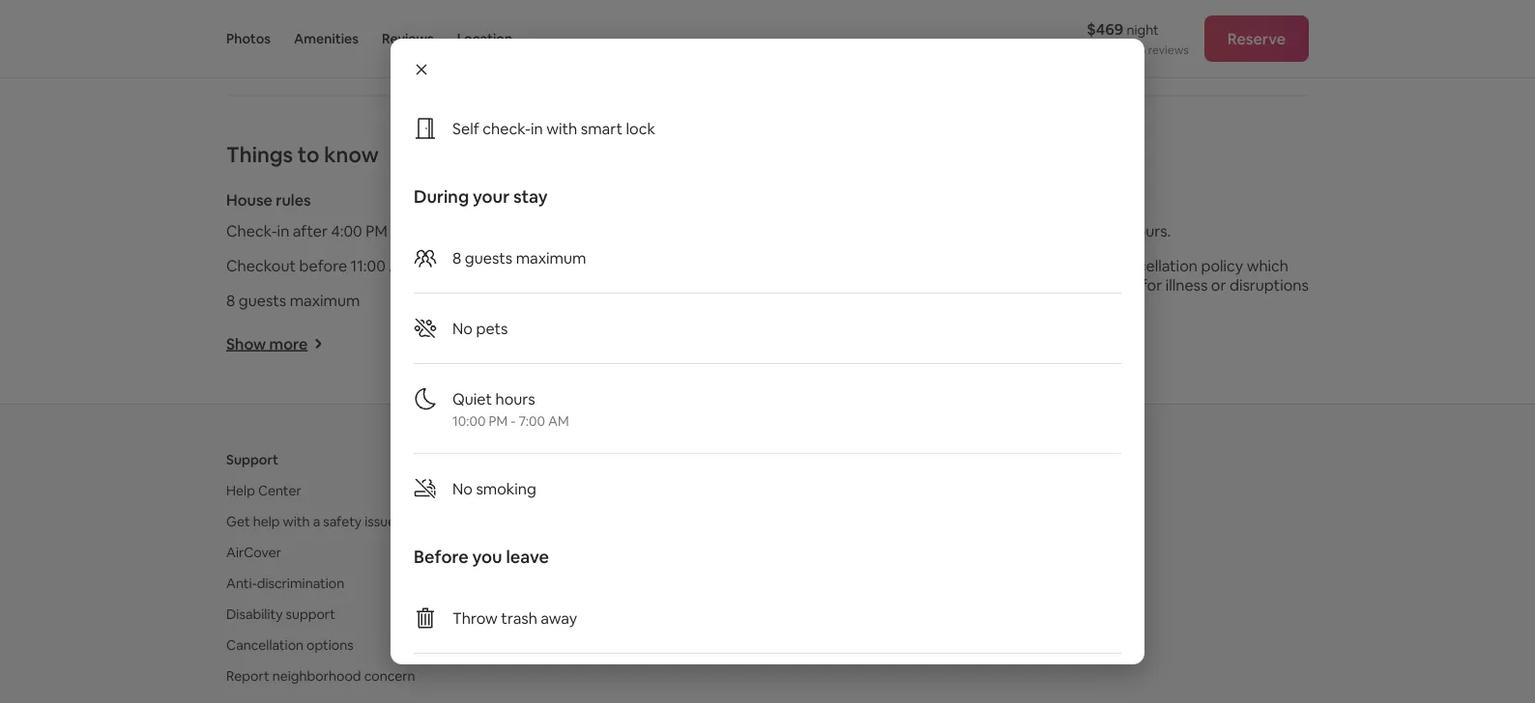 Task type: vqa. For each thing, say whether or not it's contained in the screenshot.
Hosted
no



Task type: locate. For each thing, give the bounding box(es) containing it.
throw trash away
[[453, 609, 577, 629]]

hours.
[[1128, 222, 1171, 241]]

1 horizontal spatial in
[[531, 118, 543, 138]]

maximum down stay
[[516, 248, 586, 268]]

pets
[[476, 319, 508, 338]]

host's
[[1040, 256, 1084, 276]]

8 inside house rules dialog
[[453, 248, 462, 268]]

8 up show
[[226, 291, 235, 311]]

to
[[310, 27, 325, 47], [298, 141, 320, 169]]

0 vertical spatial 8
[[453, 248, 462, 268]]

0 horizontal spatial stays
[[441, 27, 477, 47]]

disruptions
[[1230, 276, 1309, 296]]

self check-in with smart lock
[[453, 118, 656, 138]]

guests down checkout
[[239, 291, 286, 311]]

report neighborhood concern link
[[226, 668, 415, 685]]

in
[[531, 118, 543, 138], [277, 222, 289, 241]]

1 no from the top
[[453, 319, 473, 338]]

no smoking
[[453, 479, 537, 499]]

0 horizontal spatial maximum
[[290, 291, 360, 311]]

reviews button
[[382, 0, 434, 77]]

0 vertical spatial in
[[531, 118, 543, 138]]

0 horizontal spatial 8 guests maximum
[[226, 291, 360, 311]]

0 horizontal spatial cancellation
[[993, 222, 1079, 241]]

0 vertical spatial guests
[[465, 248, 513, 268]]

for down "rated" at the left top of page
[[481, 27, 501, 47]]

8 down during
[[453, 248, 462, 268]]

stays right 'emergency'
[[1096, 637, 1128, 654]]

8 guests maximum inside house rules dialog
[[453, 248, 586, 268]]

1 horizontal spatial guests
[[465, 248, 513, 268]]

self
[[453, 118, 479, 138]]

no
[[453, 319, 473, 338], [453, 479, 473, 499]]

48
[[1106, 222, 1125, 241]]

things
[[226, 141, 293, 169]]

1 horizontal spatial 8
[[453, 248, 462, 268]]

experienced,
[[336, 4, 429, 24]]

in left "after"
[[277, 222, 289, 241]]

know
[[324, 141, 379, 169]]

maximum down before
[[290, 291, 360, 311]]

1 horizontal spatial am
[[548, 413, 569, 430]]

great
[[399, 27, 437, 47]]

1 horizontal spatial for
[[1082, 222, 1103, 241]]

1 vertical spatial am
[[548, 413, 569, 430]]

1 horizontal spatial cancellation
[[1112, 256, 1198, 276]]

8
[[453, 248, 462, 268], [226, 291, 235, 311]]

with left the smart
[[547, 118, 578, 138]]

cancel
[[1092, 276, 1138, 296]]

reserve
[[1228, 29, 1286, 48]]

amenities button
[[294, 0, 359, 77]]

with
[[547, 118, 578, 138], [283, 513, 310, 531]]

0 vertical spatial you
[[1063, 276, 1089, 296]]

you left leave
[[472, 546, 502, 569]]

0 vertical spatial stays
[[441, 27, 477, 47]]

amenities
[[294, 30, 359, 47]]

you
[[1063, 276, 1089, 296], [472, 546, 502, 569]]

with inside house rules dialog
[[547, 118, 578, 138]]

1 horizontal spatial with
[[547, 118, 578, 138]]

photos button
[[226, 0, 271, 77]]

1 vertical spatial you
[[472, 546, 502, 569]]

no left smoking
[[453, 479, 473, 499]]

8 guests maximum up the more
[[226, 291, 360, 311]]

2 horizontal spatial for
[[1142, 276, 1162, 296]]

0 horizontal spatial am
[[389, 256, 413, 276]]

to left providing
[[310, 27, 325, 47]]

pm left -
[[489, 413, 508, 430]]

for left illness
[[1142, 276, 1162, 296]]

guests down your
[[465, 248, 513, 268]]

guests.
[[505, 27, 556, 47]]

report
[[226, 668, 269, 685]]

with left a at the bottom
[[283, 513, 310, 531]]

help
[[253, 513, 280, 531]]

no for no pets
[[453, 319, 473, 338]]

am
[[389, 256, 413, 276], [548, 413, 569, 430]]

check-in after 4:00 pm
[[226, 222, 387, 241]]

aircover
[[226, 544, 281, 562]]

to inside 'superhosts are experienced, highly rated hosts who are committed to providing great stays for guests.'
[[310, 27, 325, 47]]

0 vertical spatial pm
[[366, 222, 387, 241]]

1 vertical spatial pm
[[489, 413, 508, 430]]

0 horizontal spatial with
[[283, 513, 310, 531]]

are right who in the top left of the page
[[596, 4, 618, 24]]

superhosts
[[226, 4, 307, 24]]

1 vertical spatial 8
[[226, 291, 235, 311]]

1 horizontal spatial 8 guests maximum
[[453, 248, 586, 268]]

options
[[307, 637, 354, 654]]

highly
[[432, 4, 474, 24]]

stays
[[441, 27, 477, 47], [1096, 637, 1128, 654]]

am inside "quiet hours 10:00 pm - 7:00 am"
[[548, 413, 569, 430]]

1 horizontal spatial you
[[1063, 276, 1089, 296]]

anti-discrimination
[[226, 575, 344, 593]]

for left 48
[[1082, 222, 1103, 241]]

center
[[258, 482, 301, 500]]

stays down highly
[[441, 27, 477, 47]]

more
[[269, 334, 308, 354]]

cancellation down hours.
[[1112, 256, 1198, 276]]

get
[[226, 513, 250, 531]]

rules
[[276, 191, 311, 211]]

0 horizontal spatial are
[[310, 4, 333, 24]]

1 horizontal spatial pm
[[489, 413, 508, 430]]

after
[[293, 222, 328, 241]]

for inside review the host's full cancellation policy which applies even if you cancel for illness or disruptions caused by covid-19.
[[1142, 276, 1162, 296]]

0 vertical spatial to
[[310, 27, 325, 47]]

support
[[226, 452, 279, 469]]

applies
[[959, 276, 1009, 296]]

cancellation up the
[[993, 222, 1079, 241]]

1 are from the left
[[310, 4, 333, 24]]

1 horizontal spatial are
[[596, 4, 618, 24]]

you inside house rules dialog
[[472, 546, 502, 569]]

reserve button
[[1205, 15, 1309, 62]]

illness
[[1166, 276, 1208, 296]]

1 vertical spatial cancellation
[[1112, 256, 1198, 276]]

to left know
[[298, 141, 320, 169]]

for
[[481, 27, 501, 47], [1082, 222, 1103, 241], [1142, 276, 1162, 296]]

maximum inside house rules dialog
[[516, 248, 586, 268]]

0 horizontal spatial for
[[481, 27, 501, 47]]

you inside review the host's full cancellation policy which applies even if you cancel for illness or disruptions caused by covid-19.
[[1063, 276, 1089, 296]]

1 vertical spatial no
[[453, 479, 473, 499]]

disability support link
[[226, 606, 336, 623]]

during
[[414, 186, 469, 208]]

2 vertical spatial for
[[1142, 276, 1162, 296]]

0 vertical spatial cancellation
[[993, 222, 1079, 241]]

checkout
[[226, 256, 296, 276]]

0 vertical spatial no
[[453, 319, 473, 338]]

8 guests maximum
[[453, 248, 586, 268], [226, 291, 360, 311]]

pm right 4:00
[[366, 222, 387, 241]]

am right 11:00
[[389, 256, 413, 276]]

in left the smart
[[531, 118, 543, 138]]

8 guests maximum down stay
[[453, 248, 586, 268]]

0 horizontal spatial pm
[[366, 222, 387, 241]]

1 horizontal spatial maximum
[[516, 248, 586, 268]]

11:00
[[351, 256, 386, 276]]

airbnb.org
[[953, 637, 1020, 654]]

1 vertical spatial in
[[277, 222, 289, 241]]

friendly
[[637, 637, 684, 654]]

report neighborhood concern
[[226, 668, 415, 685]]

1 horizontal spatial stays
[[1096, 637, 1128, 654]]

0 vertical spatial with
[[547, 118, 578, 138]]

issue
[[365, 513, 396, 531]]

no left pets
[[453, 319, 473, 338]]

1 vertical spatial to
[[298, 141, 320, 169]]

0 vertical spatial for
[[481, 27, 501, 47]]

are up amenities
[[310, 4, 333, 24]]

0 horizontal spatial guests
[[239, 291, 286, 311]]

4:00
[[331, 222, 362, 241]]

0 vertical spatial maximum
[[516, 248, 586, 268]]

0 vertical spatial 8 guests maximum
[[453, 248, 586, 268]]

0 horizontal spatial in
[[277, 222, 289, 241]]

even
[[1012, 276, 1047, 296]]

are
[[310, 4, 333, 24], [596, 4, 618, 24]]

alarm
[[724, 291, 763, 311]]

7:00
[[519, 413, 545, 430]]

1 vertical spatial stays
[[1096, 637, 1128, 654]]

$469
[[1087, 19, 1124, 39]]

0 vertical spatial am
[[389, 256, 413, 276]]

1 vertical spatial with
[[283, 513, 310, 531]]

2 no from the top
[[453, 479, 473, 499]]

pm
[[366, 222, 387, 241], [489, 413, 508, 430]]

am right the 7:00
[[548, 413, 569, 430]]

you right if
[[1063, 276, 1089, 296]]

0 horizontal spatial you
[[472, 546, 502, 569]]

2 are from the left
[[596, 4, 618, 24]]

hosts
[[520, 4, 558, 24]]



Task type: describe. For each thing, give the bounding box(es) containing it.
throw
[[453, 609, 498, 629]]

cancellation options link
[[226, 637, 354, 654]]

airbnb.org emergency stays
[[953, 637, 1128, 654]]

19.
[[1088, 295, 1107, 315]]

get help with a safety issue
[[226, 513, 396, 531]]

away
[[541, 609, 577, 629]]

apartments
[[687, 637, 760, 654]]

superhosts are experienced, highly rated hosts who are committed to providing great stays for guests.
[[226, 4, 618, 47]]

0 horizontal spatial 8
[[226, 291, 235, 311]]

reviews
[[1149, 43, 1189, 58]]

review the host's full cancellation policy which applies even if you cancel for illness or disruptions caused by covid-19.
[[959, 256, 1309, 315]]

which
[[1247, 256, 1289, 276]]

checkout before 11:00 am
[[226, 256, 413, 276]]

free cancellation for 48 hours.
[[959, 222, 1171, 241]]

smoking
[[476, 479, 537, 499]]

check-
[[226, 222, 277, 241]]

carbon monoxide alarm
[[592, 291, 763, 311]]

1 vertical spatial guests
[[239, 291, 286, 311]]

get help with a safety issue link
[[226, 513, 396, 531]]

guests inside house rules dialog
[[465, 248, 513, 268]]

neighborhood
[[272, 668, 361, 685]]

concern
[[364, 668, 415, 685]]

disability
[[226, 606, 283, 623]]

1 vertical spatial 8 guests maximum
[[226, 291, 360, 311]]

support
[[286, 606, 336, 623]]

leave
[[506, 546, 549, 569]]

in inside house rules dialog
[[531, 118, 543, 138]]

stay
[[513, 186, 548, 208]]

no for no smoking
[[453, 479, 473, 499]]

help center
[[226, 482, 301, 500]]

aircover link
[[226, 544, 281, 562]]

$469 night 75 reviews
[[1087, 19, 1189, 58]]

house rules
[[226, 191, 311, 211]]

disability support
[[226, 606, 336, 623]]

free
[[959, 222, 990, 241]]

discrimination
[[257, 575, 344, 593]]

airbnb
[[953, 452, 997, 469]]

review
[[959, 256, 1009, 276]]

a
[[313, 513, 320, 531]]

by
[[1013, 295, 1031, 315]]

policy
[[1201, 256, 1244, 276]]

location
[[457, 30, 513, 47]]

-
[[511, 413, 516, 430]]

check-
[[483, 118, 531, 138]]

smart
[[581, 118, 623, 138]]

before you leave
[[414, 546, 549, 569]]

stays inside 'superhosts are experienced, highly rated hosts who are committed to providing great stays for guests.'
[[441, 27, 477, 47]]

before
[[299, 256, 347, 276]]

quiet
[[453, 389, 492, 409]]

show more button
[[226, 334, 323, 354]]

show
[[226, 334, 266, 354]]

rated
[[478, 4, 516, 24]]

lock
[[626, 118, 656, 138]]

help
[[226, 482, 255, 500]]

if
[[1050, 276, 1059, 296]]

for inside 'superhosts are experienced, highly rated hosts who are committed to providing great stays for guests.'
[[481, 27, 501, 47]]

hours
[[496, 389, 535, 409]]

emergency
[[1023, 637, 1093, 654]]

before
[[414, 546, 469, 569]]

cancellation options
[[226, 637, 354, 654]]

location button
[[457, 0, 513, 77]]

who
[[562, 4, 592, 24]]

reviews
[[382, 30, 434, 47]]

house
[[226, 191, 273, 211]]

pm inside "quiet hours 10:00 pm - 7:00 am"
[[489, 413, 508, 430]]

10:00
[[453, 413, 486, 430]]

covid-
[[1034, 295, 1088, 315]]

no pets
[[453, 319, 508, 338]]

your
[[473, 186, 510, 208]]

cancellation
[[226, 637, 304, 654]]

1 vertical spatial maximum
[[290, 291, 360, 311]]

house rules dialog
[[391, 0, 1145, 704]]

75
[[1133, 43, 1146, 58]]

caused
[[959, 295, 1010, 315]]

carbon
[[592, 291, 646, 311]]

hosting
[[590, 452, 640, 469]]

providing
[[329, 27, 396, 47]]

during your stay
[[414, 186, 548, 208]]

or
[[1212, 276, 1227, 296]]

show more
[[226, 334, 308, 354]]

photos
[[226, 30, 271, 47]]

the
[[1013, 256, 1037, 276]]

1 vertical spatial for
[[1082, 222, 1103, 241]]

safety
[[323, 513, 362, 531]]

cancellation inside review the host's full cancellation policy which applies even if you cancel for illness or disruptions caused by covid-19.
[[1112, 256, 1198, 276]]

monoxide
[[649, 291, 720, 311]]

quiet hours 10:00 pm - 7:00 am
[[453, 389, 569, 430]]



